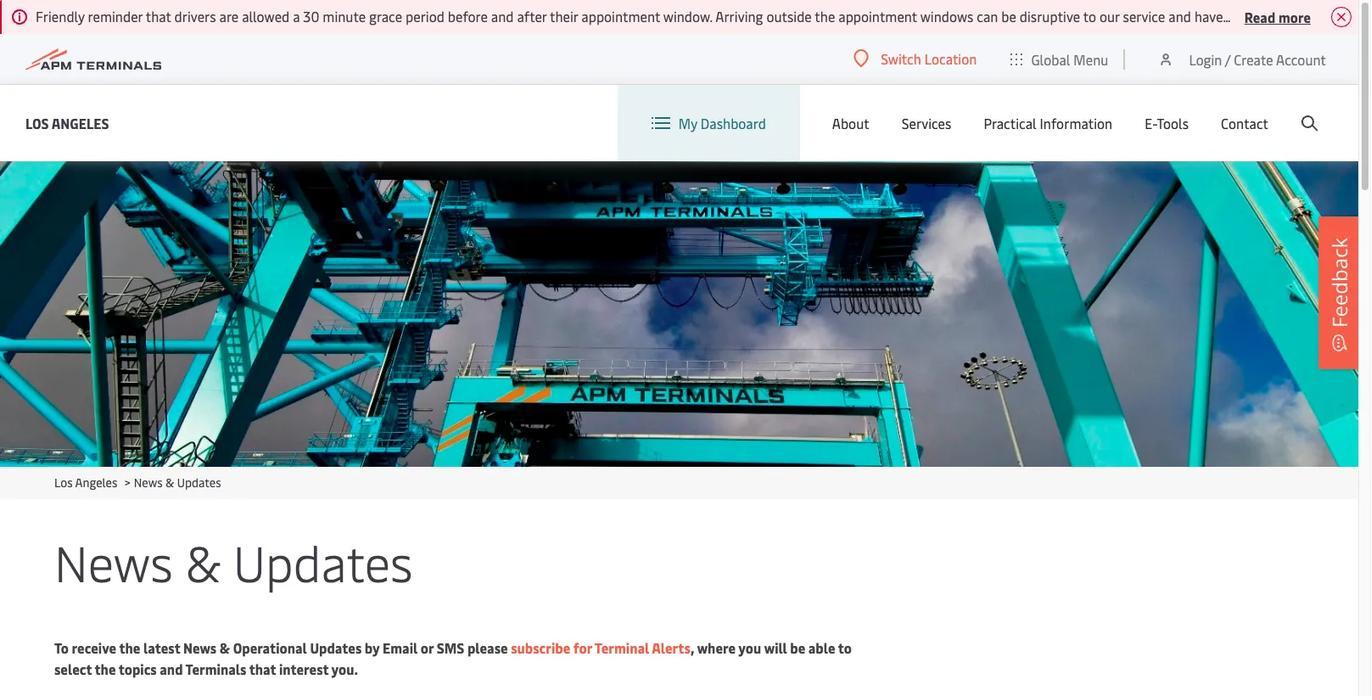 Task type: describe. For each thing, give the bounding box(es) containing it.
read
[[1245, 7, 1276, 26]]

our
[[1100, 7, 1120, 25]]

los for los angeles
[[25, 113, 49, 132]]

alerts
[[652, 638, 691, 657]]

the inside , where you will be able to select the topics and terminals that interest you.
[[95, 660, 116, 678]]

can
[[977, 7, 999, 25]]

that inside , where you will be able to select the topics and terminals that interest you.
[[249, 660, 276, 678]]

where
[[698, 638, 736, 657]]

services
[[902, 114, 952, 132]]

1 appointment from the left
[[582, 7, 660, 25]]

1 vertical spatial updates
[[233, 528, 413, 595]]

topics
[[119, 660, 157, 678]]

more
[[1279, 7, 1312, 26]]

e-tools
[[1145, 114, 1189, 132]]

0 vertical spatial &
[[166, 475, 174, 491]]

their
[[550, 7, 578, 25]]

2 vertical spatial news
[[183, 638, 217, 657]]

terminal
[[595, 638, 650, 657]]

driv
[[1352, 7, 1372, 25]]

disruptive
[[1020, 7, 1081, 25]]

friendly
[[36, 7, 85, 25]]

e-tools button
[[1145, 85, 1189, 161]]

drivers
[[175, 7, 216, 25]]

will
[[765, 638, 788, 657]]

reminder
[[88, 7, 143, 25]]

contact button
[[1222, 85, 1269, 161]]

switch
[[881, 49, 922, 68]]

angeles for los angeles
[[52, 113, 109, 132]]

sms
[[437, 638, 465, 657]]

my dashboard button
[[652, 85, 766, 161]]

about
[[833, 114, 870, 132]]

read more button
[[1245, 6, 1312, 27]]

services button
[[902, 85, 952, 161]]

>
[[125, 475, 131, 491]]

switch location button
[[854, 49, 977, 68]]

to inside , where you will be able to select the topics and terminals that interest you.
[[839, 638, 852, 657]]

interest
[[279, 660, 329, 678]]

practical
[[984, 114, 1037, 132]]

0 vertical spatial to
[[1084, 7, 1097, 25]]

able
[[809, 638, 836, 657]]

1 vertical spatial los angeles link
[[54, 475, 117, 491]]

global menu
[[1032, 50, 1109, 68]]

you.
[[332, 660, 358, 678]]

0 vertical spatial news
[[134, 475, 163, 491]]

practical information
[[984, 114, 1113, 132]]

login / create account
[[1190, 50, 1327, 68]]

grace
[[369, 7, 403, 25]]

a
[[293, 7, 300, 25]]

be inside , where you will be able to select the topics and terminals that interest you.
[[791, 638, 806, 657]]

to
[[54, 638, 69, 657]]

subscribe
[[511, 638, 571, 657]]

30
[[303, 7, 320, 25]]

you
[[739, 638, 762, 657]]

impacts
[[1282, 7, 1330, 25]]

allowed
[[242, 7, 290, 25]]

terminals
[[186, 660, 247, 678]]

0 vertical spatial los angeles link
[[25, 112, 109, 134]]

latest
[[143, 638, 180, 657]]

period
[[406, 7, 445, 25]]

service
[[1124, 7, 1166, 25]]

1 horizontal spatial and
[[491, 7, 514, 25]]

1 vertical spatial news
[[54, 528, 173, 595]]

tools
[[1157, 114, 1189, 132]]

,
[[691, 638, 695, 657]]

1 vertical spatial the
[[119, 638, 140, 657]]

e-
[[1145, 114, 1157, 132]]

before
[[448, 7, 488, 25]]



Task type: vqa. For each thing, say whether or not it's contained in the screenshot.
topmost News
yes



Task type: locate. For each thing, give the bounding box(es) containing it.
feedback
[[1326, 238, 1354, 328]]

1 vertical spatial be
[[791, 638, 806, 657]]

appointment up switch
[[839, 7, 918, 25]]

and left have
[[1169, 7, 1192, 25]]

appointment right their
[[582, 7, 660, 25]]

news down ">"
[[54, 528, 173, 595]]

login / create account link
[[1158, 34, 1327, 84]]

after
[[517, 7, 547, 25]]

0 vertical spatial los
[[25, 113, 49, 132]]

2 horizontal spatial and
[[1169, 7, 1192, 25]]

/
[[1226, 50, 1231, 68]]

and left after at left
[[491, 7, 514, 25]]

article listing 2 image
[[0, 161, 1359, 467]]

2 vertical spatial &
[[220, 638, 230, 657]]

1 horizontal spatial los
[[54, 475, 73, 491]]

to receive the latest news & operational updates by email or sms please subscribe for terminal alerts
[[54, 638, 691, 657]]

location
[[925, 49, 977, 68]]

operational
[[233, 638, 307, 657]]

los angeles > news & updates
[[54, 475, 221, 491]]

0 horizontal spatial appointment
[[582, 7, 660, 25]]

menu
[[1074, 50, 1109, 68]]

los for los angeles > news & updates
[[54, 475, 73, 491]]

minute
[[323, 7, 366, 25]]

feedback button
[[1319, 216, 1362, 369]]

that
[[146, 7, 171, 25], [249, 660, 276, 678]]

my
[[679, 114, 698, 132]]

friendly reminder that drivers are allowed a 30 minute grace period before and after their appointment window. arriving outside the appointment windows can be disruptive to our service and have negative impacts on driv
[[36, 7, 1372, 25]]

news
[[134, 475, 163, 491], [54, 528, 173, 595], [183, 638, 217, 657]]

to right able
[[839, 638, 852, 657]]

or
[[421, 638, 434, 657]]

read more
[[1245, 7, 1312, 26]]

angeles
[[52, 113, 109, 132], [75, 475, 117, 491]]

select
[[54, 660, 92, 678]]

los
[[25, 113, 49, 132], [54, 475, 73, 491]]

that left drivers
[[146, 7, 171, 25]]

, where you will be able to select the topics and terminals that interest you.
[[54, 638, 852, 678]]

the up topics
[[119, 638, 140, 657]]

2 vertical spatial updates
[[310, 638, 362, 657]]

0 horizontal spatial los
[[25, 113, 49, 132]]

appointment
[[582, 7, 660, 25], [839, 7, 918, 25]]

arriving
[[716, 7, 764, 25]]

2 horizontal spatial the
[[815, 7, 836, 25]]

switch location
[[881, 49, 977, 68]]

dashboard
[[701, 114, 766, 132]]

angeles for los angeles > news & updates
[[75, 475, 117, 491]]

negative
[[1227, 7, 1279, 25]]

create
[[1235, 50, 1274, 68]]

contact
[[1222, 114, 1269, 132]]

windows
[[921, 7, 974, 25]]

0 vertical spatial angeles
[[52, 113, 109, 132]]

1 vertical spatial angeles
[[75, 475, 117, 491]]

subscribe for terminal alerts link
[[511, 638, 691, 657]]

that down operational
[[249, 660, 276, 678]]

account
[[1277, 50, 1327, 68]]

1 horizontal spatial that
[[249, 660, 276, 678]]

news right ">"
[[134, 475, 163, 491]]

1 vertical spatial los
[[54, 475, 73, 491]]

window.
[[664, 7, 713, 25]]

have
[[1195, 7, 1224, 25]]

0 horizontal spatial that
[[146, 7, 171, 25]]

news up terminals
[[183, 638, 217, 657]]

information
[[1040, 114, 1113, 132]]

global menu button
[[994, 34, 1126, 84]]

0 horizontal spatial the
[[95, 660, 116, 678]]

los angeles link
[[25, 112, 109, 134], [54, 475, 117, 491]]

login
[[1190, 50, 1223, 68]]

email
[[383, 638, 418, 657]]

los angeles
[[25, 113, 109, 132]]

0 vertical spatial the
[[815, 7, 836, 25]]

be right can
[[1002, 7, 1017, 25]]

1 vertical spatial to
[[839, 638, 852, 657]]

los inside los angeles link
[[25, 113, 49, 132]]

news & updates
[[54, 528, 413, 595]]

close alert image
[[1332, 7, 1352, 27]]

0 horizontal spatial be
[[791, 638, 806, 657]]

outside
[[767, 7, 812, 25]]

and
[[491, 7, 514, 25], [1169, 7, 1192, 25], [160, 660, 183, 678]]

0 vertical spatial that
[[146, 7, 171, 25]]

be
[[1002, 7, 1017, 25], [791, 638, 806, 657]]

to left our
[[1084, 7, 1097, 25]]

by
[[365, 638, 380, 657]]

on
[[1334, 7, 1349, 25]]

updates
[[177, 475, 221, 491], [233, 528, 413, 595], [310, 638, 362, 657]]

practical information button
[[984, 85, 1113, 161]]

2 appointment from the left
[[839, 7, 918, 25]]

about button
[[833, 85, 870, 161]]

my dashboard
[[679, 114, 766, 132]]

1 horizontal spatial appointment
[[839, 7, 918, 25]]

1 vertical spatial &
[[185, 528, 221, 595]]

0 vertical spatial be
[[1002, 7, 1017, 25]]

global
[[1032, 50, 1071, 68]]

and inside , where you will be able to select the topics and terminals that interest you.
[[160, 660, 183, 678]]

for
[[574, 638, 592, 657]]

0 vertical spatial updates
[[177, 475, 221, 491]]

to
[[1084, 7, 1097, 25], [839, 638, 852, 657]]

be right "will"
[[791, 638, 806, 657]]

please
[[468, 638, 508, 657]]

are
[[219, 7, 239, 25]]

and down latest
[[160, 660, 183, 678]]

1 vertical spatial that
[[249, 660, 276, 678]]

the right outside
[[815, 7, 836, 25]]

the down the receive
[[95, 660, 116, 678]]

0 horizontal spatial to
[[839, 638, 852, 657]]

1 horizontal spatial the
[[119, 638, 140, 657]]

0 horizontal spatial and
[[160, 660, 183, 678]]

receive
[[72, 638, 116, 657]]

&
[[166, 475, 174, 491], [185, 528, 221, 595], [220, 638, 230, 657]]

1 horizontal spatial be
[[1002, 7, 1017, 25]]

1 horizontal spatial to
[[1084, 7, 1097, 25]]

the
[[815, 7, 836, 25], [119, 638, 140, 657], [95, 660, 116, 678]]

2 vertical spatial the
[[95, 660, 116, 678]]



